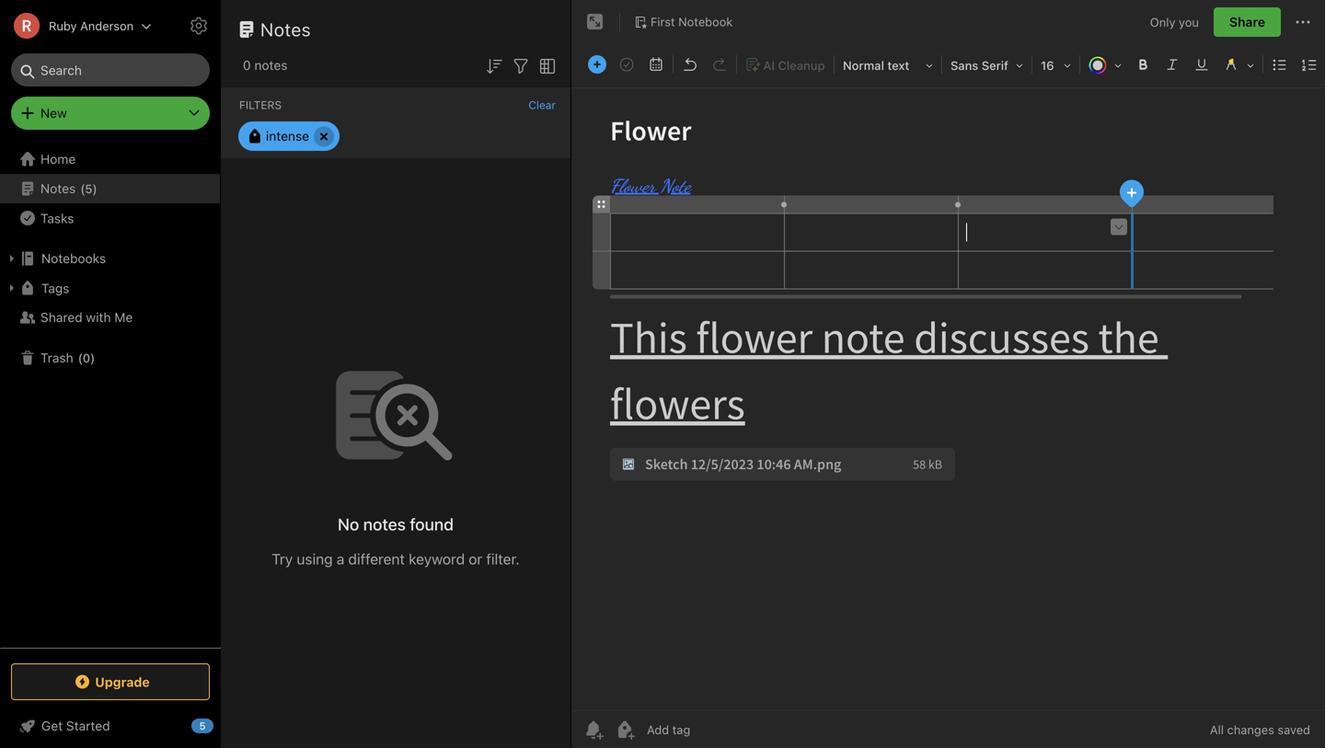 Task type: locate. For each thing, give the bounding box(es) containing it.
16
[[1041, 58, 1055, 72]]

1 vertical spatial notes
[[363, 514, 406, 534]]

home
[[41, 151, 76, 167]]

or
[[469, 550, 483, 568]]

home link
[[0, 145, 221, 174]]

) for notes
[[93, 182, 97, 195]]

None search field
[[24, 53, 197, 87]]

ruby
[[49, 19, 77, 33]]

notebook
[[679, 15, 733, 29]]

share
[[1230, 14, 1266, 29]]

0 vertical spatial )
[[93, 182, 97, 195]]

1 horizontal spatial notes
[[363, 514, 406, 534]]

a
[[337, 550, 345, 568]]

shared
[[41, 310, 83, 325]]

ruby anderson
[[49, 19, 134, 33]]

expand tags image
[[5, 281, 19, 295]]

numbered list image
[[1297, 52, 1323, 77]]

notebooks
[[41, 251, 106, 266]]

changes
[[1228, 723, 1275, 737]]

shared with me link
[[0, 303, 220, 332]]

( inside trash ( 0 )
[[78, 351, 83, 365]]

) down the home link
[[93, 182, 97, 195]]

notebooks link
[[0, 244, 220, 273]]

1 vertical spatial 0
[[83, 351, 90, 365]]

notes up filters
[[254, 58, 288, 73]]

0 horizontal spatial notes
[[254, 58, 288, 73]]

0 vertical spatial (
[[80, 182, 85, 195]]

0 right trash at top left
[[83, 351, 90, 365]]

1 horizontal spatial 5
[[199, 720, 206, 732]]

5 inside notes ( 5 )
[[85, 182, 93, 195]]

( down the home link
[[80, 182, 85, 195]]

tasks
[[41, 211, 74, 226]]

) for trash
[[90, 351, 95, 365]]

1 vertical spatial (
[[78, 351, 83, 365]]

bold image
[[1130, 52, 1156, 77]]

sans
[[951, 58, 979, 72]]

0 vertical spatial notes
[[261, 18, 311, 40]]

5 left the click to collapse icon
[[199, 720, 206, 732]]

share button
[[1214, 7, 1281, 37]]

new
[[41, 105, 67, 121]]

no notes found
[[338, 514, 454, 534]]

you
[[1179, 15, 1199, 29]]

shared with me
[[41, 310, 133, 325]]

notes down home
[[41, 181, 76, 196]]

Add tag field
[[645, 722, 783, 738]]

(
[[80, 182, 85, 195], [78, 351, 83, 365]]

0 up filters
[[243, 58, 251, 73]]

normal text
[[843, 58, 910, 72]]

5
[[85, 182, 93, 195], [199, 720, 206, 732]]

) inside notes ( 5 )
[[93, 182, 97, 195]]

undo image
[[678, 52, 703, 77]]

)
[[93, 182, 97, 195], [90, 351, 95, 365]]

add filters image
[[510, 55, 532, 77]]

intense
[[266, 128, 309, 144]]

notes up 0 notes on the top of the page
[[261, 18, 311, 40]]

tags
[[41, 281, 69, 296]]

italic image
[[1160, 52, 1186, 77]]

0 horizontal spatial 0
[[83, 351, 90, 365]]

Insert field
[[584, 52, 611, 77]]

normal
[[843, 58, 885, 72]]

0 vertical spatial 5
[[85, 182, 93, 195]]

0 vertical spatial 0
[[243, 58, 251, 73]]

click to collapse image
[[214, 714, 228, 736]]

notes up different
[[363, 514, 406, 534]]

Add filters field
[[510, 53, 532, 77]]

0 horizontal spatial notes
[[41, 181, 76, 196]]

notes for notes
[[261, 18, 311, 40]]

( right trash at top left
[[78, 351, 83, 365]]

1 vertical spatial notes
[[41, 181, 76, 196]]

More actions field
[[1292, 7, 1314, 37]]

) right trash at top left
[[90, 351, 95, 365]]

0 notes
[[243, 58, 288, 73]]

) inside trash ( 0 )
[[90, 351, 95, 365]]

1 vertical spatial )
[[90, 351, 95, 365]]

first
[[651, 15, 675, 29]]

5 inside help and learning task checklist field
[[199, 720, 206, 732]]

serif
[[982, 58, 1009, 72]]

0 horizontal spatial 5
[[85, 182, 93, 195]]

trash
[[41, 350, 73, 365]]

filters
[[239, 98, 282, 111]]

1 vertical spatial 5
[[199, 720, 206, 732]]

try
[[272, 550, 293, 568]]

tree
[[0, 145, 221, 647]]

1 horizontal spatial notes
[[261, 18, 311, 40]]

sans serif
[[951, 58, 1009, 72]]

notes
[[261, 18, 311, 40], [41, 181, 76, 196]]

settings image
[[188, 15, 210, 37]]

1 horizontal spatial 0
[[243, 58, 251, 73]]

( inside notes ( 5 )
[[80, 182, 85, 195]]

add a reminder image
[[583, 719, 605, 741]]

different
[[348, 550, 405, 568]]

tags button
[[0, 273, 220, 303]]

Highlight field
[[1217, 52, 1261, 78]]

filter.
[[486, 550, 520, 568]]

notes ( 5 )
[[41, 181, 97, 196]]

notes
[[254, 58, 288, 73], [363, 514, 406, 534]]

upgrade button
[[11, 664, 210, 701]]

0 vertical spatial notes
[[254, 58, 288, 73]]

bulleted list image
[[1268, 52, 1293, 77]]

0
[[243, 58, 251, 73], [83, 351, 90, 365]]

( for trash
[[78, 351, 83, 365]]

clear button
[[529, 98, 556, 111]]

expand notebooks image
[[5, 251, 19, 266]]

5 down the home link
[[85, 182, 93, 195]]



Task type: vqa. For each thing, say whether or not it's contained in the screenshot.
web clips
no



Task type: describe. For each thing, give the bounding box(es) containing it.
Font size field
[[1035, 52, 1078, 78]]

get
[[41, 718, 63, 734]]

notes for no
[[363, 514, 406, 534]]

try using a different keyword or filter.
[[272, 550, 520, 568]]

upgrade
[[95, 675, 150, 690]]

get started
[[41, 718, 110, 734]]

add tag image
[[614, 719, 636, 741]]

expand note image
[[585, 11, 607, 33]]

only
[[1150, 15, 1176, 29]]

first notebook
[[651, 15, 733, 29]]

calendar event image
[[643, 52, 669, 77]]

keyword
[[409, 550, 465, 568]]

saved
[[1278, 723, 1311, 737]]

Search text field
[[24, 53, 197, 87]]

new button
[[11, 97, 210, 130]]

( for notes
[[80, 182, 85, 195]]

Font color field
[[1083, 52, 1129, 78]]

trash ( 0 )
[[41, 350, 95, 365]]

Font family field
[[944, 52, 1030, 78]]

first notebook button
[[628, 9, 739, 35]]

Sort options field
[[483, 53, 505, 77]]

notes for 0
[[254, 58, 288, 73]]

Heading level field
[[837, 52, 940, 78]]

View options field
[[532, 53, 559, 77]]

more actions image
[[1292, 11, 1314, 33]]

found
[[410, 514, 454, 534]]

0 inside trash ( 0 )
[[83, 351, 90, 365]]

with
[[86, 310, 111, 325]]

notes for notes ( 5 )
[[41, 181, 76, 196]]

using
[[297, 550, 333, 568]]

Account field
[[0, 7, 152, 44]]

Help and Learning task checklist field
[[0, 712, 221, 741]]

started
[[66, 718, 110, 734]]

note window element
[[572, 0, 1326, 748]]

Note Editor text field
[[572, 88, 1326, 711]]

no
[[338, 514, 359, 534]]

text
[[888, 58, 910, 72]]

me
[[114, 310, 133, 325]]

underline image
[[1189, 52, 1215, 77]]

tree containing home
[[0, 145, 221, 647]]

intense button
[[238, 122, 340, 151]]

tasks button
[[0, 203, 220, 233]]

anderson
[[80, 19, 134, 33]]

clear
[[529, 98, 556, 111]]

all changes saved
[[1210, 723, 1311, 737]]

only you
[[1150, 15, 1199, 29]]

all
[[1210, 723, 1224, 737]]



